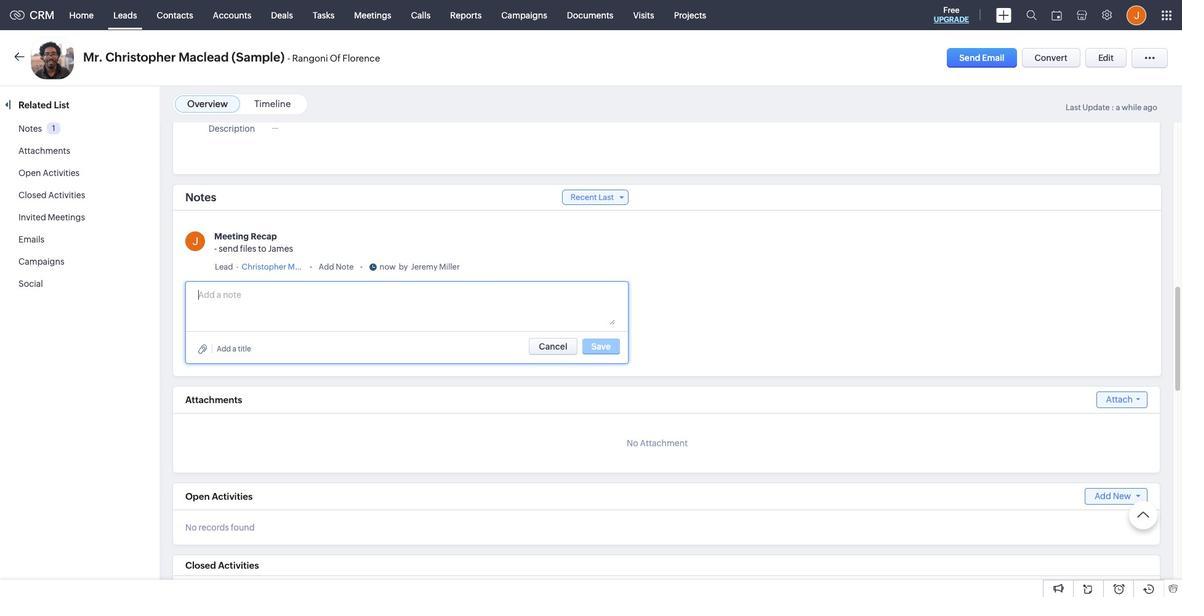 Task type: vqa. For each thing, say whether or not it's contained in the screenshot.
no
yes



Task type: locate. For each thing, give the bounding box(es) containing it.
closed activities
[[18, 190, 85, 200], [185, 561, 259, 571]]

0 horizontal spatial •
[[310, 262, 313, 272]]

1 vertical spatial add
[[217, 345, 231, 353]]

visits
[[634, 10, 655, 20]]

no records found
[[185, 523, 255, 533]]

notes
[[18, 124, 42, 134], [185, 191, 216, 204]]

records
[[199, 523, 229, 533]]

open down attachments link
[[18, 168, 41, 178]]

notes up meeting
[[185, 191, 216, 204]]

a
[[1116, 103, 1121, 112], [233, 345, 237, 353]]

meeting
[[214, 232, 249, 241]]

0 vertical spatial open activities
[[18, 168, 80, 178]]

add
[[319, 262, 334, 272], [217, 345, 231, 353], [1095, 492, 1112, 501]]

update
[[1083, 103, 1110, 112]]

campaigns right reports link
[[502, 10, 548, 20]]

(sample) down deals
[[232, 50, 285, 64]]

1 horizontal spatial meetings
[[354, 10, 392, 20]]

create menu image
[[997, 8, 1012, 22]]

no left records
[[185, 523, 197, 533]]

0 vertical spatial (sample)
[[232, 50, 285, 64]]

0 horizontal spatial campaigns link
[[18, 257, 64, 267]]

0 horizontal spatial a
[[233, 345, 237, 353]]

2 • from the left
[[360, 262, 363, 272]]

calendar image
[[1052, 10, 1063, 20]]

social
[[18, 279, 43, 289]]

maclead
[[179, 50, 229, 64], [288, 262, 320, 272]]

open
[[18, 168, 41, 178], [185, 492, 210, 502]]

- left the send
[[214, 244, 217, 254]]

1 horizontal spatial christopher
[[242, 262, 286, 272]]

deals
[[271, 10, 293, 20]]

home link
[[60, 0, 104, 30]]

add left the note
[[319, 262, 334, 272]]

closed activities down no records found
[[185, 561, 259, 571]]

0 vertical spatial closed activities
[[18, 190, 85, 200]]

0 horizontal spatial closed activities
[[18, 190, 85, 200]]

closed up invited
[[18, 190, 47, 200]]

0 vertical spatial campaigns
[[502, 10, 548, 20]]

email
[[983, 53, 1005, 63]]

open activities up closed activities link at top left
[[18, 168, 80, 178]]

-
[[288, 53, 290, 63], [214, 244, 217, 254], [236, 262, 239, 272]]

1 horizontal spatial -
[[236, 262, 239, 272]]

0 vertical spatial add
[[319, 262, 334, 272]]

campaigns link right reports
[[492, 0, 557, 30]]

christopher down leads link
[[105, 50, 176, 64]]

meetings down closed activities link at top left
[[48, 213, 85, 222]]

calls
[[411, 10, 431, 20]]

2 horizontal spatial -
[[288, 53, 290, 63]]

convert
[[1035, 53, 1068, 63]]

1 vertical spatial maclead
[[288, 262, 320, 272]]

open activities
[[18, 168, 80, 178], [185, 492, 253, 502]]

reports
[[450, 10, 482, 20]]

accounts link
[[203, 0, 261, 30]]

1 vertical spatial christopher
[[242, 262, 286, 272]]

(sample) left now
[[321, 262, 355, 272]]

1 horizontal spatial (sample)
[[321, 262, 355, 272]]

None button
[[529, 338, 578, 355]]

notes left 1
[[18, 124, 42, 134]]

campaigns link down emails link
[[18, 257, 64, 267]]

0 horizontal spatial notes
[[18, 124, 42, 134]]

of
[[330, 53, 341, 63]]

jeremy
[[411, 262, 438, 272]]

1 vertical spatial no
[[185, 523, 197, 533]]

add for add new
[[1095, 492, 1112, 501]]

add a title
[[217, 345, 251, 353]]

2 vertical spatial -
[[236, 262, 239, 272]]

1 vertical spatial attachments
[[185, 395, 242, 405]]

0 horizontal spatial meetings
[[48, 213, 85, 222]]

florence
[[343, 53, 380, 63]]

2 horizontal spatial add
[[1095, 492, 1112, 501]]

overview
[[187, 99, 228, 109]]

campaigns
[[502, 10, 548, 20], [18, 257, 64, 267]]

meetings up the florence
[[354, 10, 392, 20]]

1 horizontal spatial no
[[627, 439, 639, 448]]

1 vertical spatial campaigns
[[18, 257, 64, 267]]

- inside the meeting recap - send files to james
[[214, 244, 217, 254]]

0 horizontal spatial -
[[214, 244, 217, 254]]

invited
[[18, 213, 46, 222]]

maclead up the overview
[[179, 50, 229, 64]]

closed down records
[[185, 561, 216, 571]]

mr.
[[83, 50, 103, 64]]

no left attachment
[[627, 439, 639, 448]]

0 vertical spatial closed
[[18, 190, 47, 200]]

last right "recent"
[[599, 193, 614, 202]]

invited meetings
[[18, 213, 85, 222]]

0 vertical spatial -
[[288, 53, 290, 63]]

•
[[310, 262, 313, 272], [360, 262, 363, 272]]

attachments link
[[18, 146, 70, 156]]

tasks link
[[303, 0, 345, 30]]

contacts
[[157, 10, 193, 20]]

1 vertical spatial -
[[214, 244, 217, 254]]

1 vertical spatial a
[[233, 345, 237, 353]]

activities
[[43, 168, 80, 178], [48, 190, 85, 200], [212, 492, 253, 502], [218, 561, 259, 571]]

add left title
[[217, 345, 231, 353]]

send email
[[960, 53, 1005, 63]]

upgrade
[[934, 15, 970, 24]]

0 horizontal spatial no
[[185, 523, 197, 533]]

free
[[944, 6, 960, 15]]

1 horizontal spatial attachments
[[185, 395, 242, 405]]

open activities link
[[18, 168, 80, 178]]

attachments down add a title
[[185, 395, 242, 405]]

1 vertical spatial campaigns link
[[18, 257, 64, 267]]

christopher down to
[[242, 262, 286, 272]]

1 horizontal spatial a
[[1116, 103, 1121, 112]]

mr. christopher maclead (sample) - rangoni of florence
[[83, 50, 380, 64]]

0 horizontal spatial maclead
[[179, 50, 229, 64]]

attachment
[[640, 439, 688, 448]]

0 vertical spatial attachments
[[18, 146, 70, 156]]

0 horizontal spatial last
[[599, 193, 614, 202]]

• left the add note link
[[310, 262, 313, 272]]

1 horizontal spatial open
[[185, 492, 210, 502]]

1 vertical spatial closed
[[185, 561, 216, 571]]

1 vertical spatial last
[[599, 193, 614, 202]]

0 horizontal spatial open activities
[[18, 168, 80, 178]]

new
[[1114, 492, 1132, 501]]

last left update
[[1066, 103, 1082, 112]]

recent last
[[571, 193, 614, 202]]

files
[[240, 244, 256, 254]]

campaigns down emails link
[[18, 257, 64, 267]]

- inside mr. christopher maclead (sample) - rangoni of florence
[[288, 53, 290, 63]]

maclead down james
[[288, 262, 320, 272]]

1 horizontal spatial campaigns link
[[492, 0, 557, 30]]

james
[[268, 244, 293, 254]]

0 horizontal spatial open
[[18, 168, 41, 178]]

activities up found
[[212, 492, 253, 502]]

1 horizontal spatial closed activities
[[185, 561, 259, 571]]

a left title
[[233, 345, 237, 353]]

related
[[18, 100, 52, 110]]

1 horizontal spatial notes
[[185, 191, 216, 204]]

0 vertical spatial open
[[18, 168, 41, 178]]

projects link
[[664, 0, 717, 30]]

open activities up no records found
[[185, 492, 253, 502]]

campaigns link
[[492, 0, 557, 30], [18, 257, 64, 267]]

attachments
[[18, 146, 70, 156], [185, 395, 242, 405]]

0 vertical spatial maclead
[[179, 50, 229, 64]]

2 vertical spatial add
[[1095, 492, 1112, 501]]

1 horizontal spatial closed
[[185, 561, 216, 571]]

0 vertical spatial last
[[1066, 103, 1082, 112]]

1 horizontal spatial campaigns
[[502, 10, 548, 20]]

closed
[[18, 190, 47, 200], [185, 561, 216, 571]]

no
[[627, 439, 639, 448], [185, 523, 197, 533]]

accounts
[[213, 10, 252, 20]]

0 horizontal spatial add
[[217, 345, 231, 353]]

0 horizontal spatial closed
[[18, 190, 47, 200]]

add note link
[[319, 261, 354, 274]]

a right : in the right of the page
[[1116, 103, 1121, 112]]

open up records
[[185, 492, 210, 502]]

0 vertical spatial a
[[1116, 103, 1121, 112]]

now
[[380, 262, 396, 272]]

invited meetings link
[[18, 213, 85, 222]]

note
[[336, 262, 354, 272]]

by jeremy miller
[[399, 262, 460, 272]]

1 horizontal spatial last
[[1066, 103, 1082, 112]]

- right lead at the top
[[236, 262, 239, 272]]

1 horizontal spatial •
[[360, 262, 363, 272]]

1 horizontal spatial maclead
[[288, 262, 320, 272]]

add left new
[[1095, 492, 1112, 501]]

- left the rangoni
[[288, 53, 290, 63]]

• right the note
[[360, 262, 363, 272]]

0 horizontal spatial attachments
[[18, 146, 70, 156]]

0 vertical spatial christopher
[[105, 50, 176, 64]]

no for open activities
[[185, 523, 197, 533]]

(sample)
[[232, 50, 285, 64], [321, 262, 355, 272]]

1 vertical spatial open
[[185, 492, 210, 502]]

attach
[[1107, 395, 1133, 405]]

0 vertical spatial campaigns link
[[492, 0, 557, 30]]

0 vertical spatial no
[[627, 439, 639, 448]]

attachments up open activities link
[[18, 146, 70, 156]]

closed activities up invited meetings
[[18, 190, 85, 200]]

1 vertical spatial open activities
[[185, 492, 253, 502]]

calls link
[[401, 0, 441, 30]]

deals link
[[261, 0, 303, 30]]

emails link
[[18, 235, 44, 245]]

search image
[[1027, 10, 1037, 20]]



Task type: describe. For each thing, give the bounding box(es) containing it.
profile image
[[1127, 5, 1147, 25]]

no for attachments
[[627, 439, 639, 448]]

free upgrade
[[934, 6, 970, 24]]

home
[[69, 10, 94, 20]]

create menu element
[[989, 0, 1019, 30]]

recent
[[571, 193, 597, 202]]

found
[[231, 523, 255, 533]]

by
[[399, 262, 408, 272]]

leads link
[[104, 0, 147, 30]]

convert button
[[1022, 48, 1081, 68]]

meeting recap - send files to james
[[214, 232, 293, 254]]

visits link
[[624, 0, 664, 30]]

activities up closed activities link at top left
[[43, 168, 80, 178]]

projects
[[674, 10, 707, 20]]

profile element
[[1120, 0, 1154, 30]]

activities up invited meetings
[[48, 190, 85, 200]]

recap
[[251, 232, 277, 241]]

timeline link
[[254, 99, 291, 109]]

0 vertical spatial meetings
[[354, 10, 392, 20]]

description
[[209, 124, 255, 134]]

crm
[[30, 9, 55, 22]]

no attachment
[[627, 439, 688, 448]]

tasks
[[313, 10, 335, 20]]

0 horizontal spatial christopher
[[105, 50, 176, 64]]

edit
[[1099, 53, 1114, 63]]

1 vertical spatial notes
[[185, 191, 216, 204]]

send
[[960, 53, 981, 63]]

crm link
[[10, 9, 55, 22]]

1 vertical spatial (sample)
[[321, 262, 355, 272]]

meetings link
[[345, 0, 401, 30]]

list
[[54, 100, 69, 110]]

add for add a title
[[217, 345, 231, 353]]

1 • from the left
[[310, 262, 313, 272]]

notes link
[[18, 124, 42, 134]]

to
[[258, 244, 267, 254]]

timeline
[[254, 99, 291, 109]]

0 vertical spatial notes
[[18, 124, 42, 134]]

rangoni
[[292, 53, 328, 63]]

Add a note text field
[[198, 288, 615, 325]]

search element
[[1019, 0, 1045, 30]]

social link
[[18, 279, 43, 289]]

contacts link
[[147, 0, 203, 30]]

overview link
[[187, 99, 228, 109]]

emails
[[18, 235, 44, 245]]

related list
[[18, 100, 71, 110]]

edit button
[[1086, 48, 1127, 68]]

send email button
[[948, 48, 1017, 68]]

:
[[1112, 103, 1115, 112]]

leads
[[113, 10, 137, 20]]

title
[[238, 345, 251, 353]]

0 horizontal spatial (sample)
[[232, 50, 285, 64]]

last update : a while ago
[[1066, 103, 1158, 112]]

activities down found
[[218, 561, 259, 571]]

campaigns inside "link"
[[502, 10, 548, 20]]

christopher maclead (sample) link
[[242, 261, 355, 274]]

1
[[52, 124, 55, 133]]

send
[[219, 244, 238, 254]]

attach link
[[1097, 392, 1148, 408]]

documents
[[567, 10, 614, 20]]

miller
[[439, 262, 460, 272]]

1 vertical spatial closed activities
[[185, 561, 259, 571]]

• add note •
[[310, 262, 363, 272]]

reports link
[[441, 0, 492, 30]]

lead
[[215, 262, 233, 272]]

lead - christopher maclead (sample)
[[215, 262, 355, 272]]

0 horizontal spatial campaigns
[[18, 257, 64, 267]]

ago
[[1144, 103, 1158, 112]]

add new
[[1095, 492, 1132, 501]]

closed activities link
[[18, 190, 85, 200]]

1 vertical spatial meetings
[[48, 213, 85, 222]]

documents link
[[557, 0, 624, 30]]

while
[[1122, 103, 1142, 112]]

1 horizontal spatial add
[[319, 262, 334, 272]]

1 horizontal spatial open activities
[[185, 492, 253, 502]]



